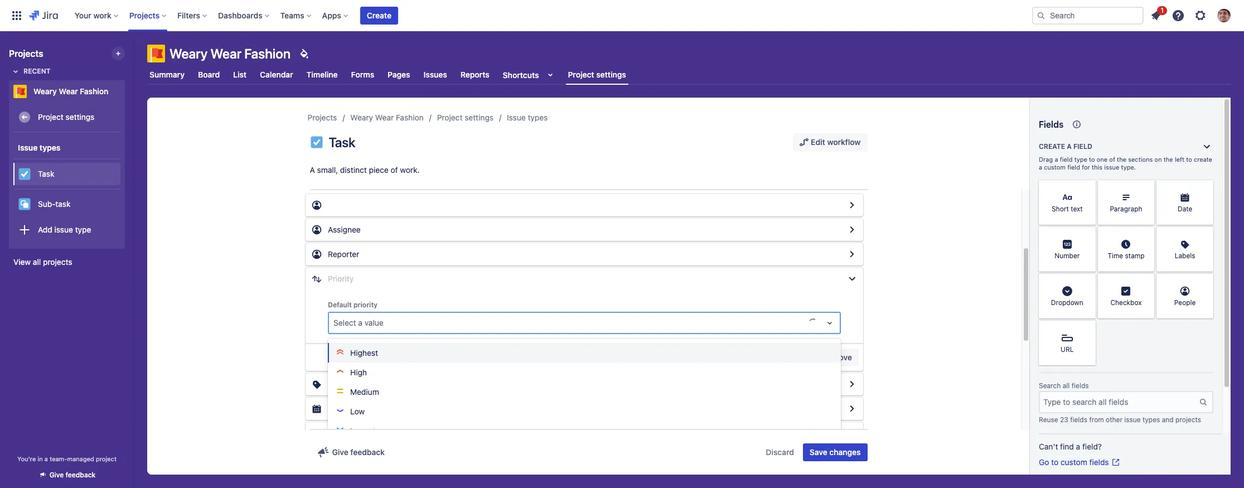 Task type: describe. For each thing, give the bounding box(es) containing it.
shortcuts button
[[501, 65, 559, 85]]

projects for projects link
[[308, 113, 337, 122]]

0 horizontal spatial settings
[[66, 112, 94, 121]]

small,
[[317, 165, 338, 175]]

short
[[1052, 205, 1070, 213]]

apps
[[322, 10, 341, 20]]

sections
[[1129, 156, 1154, 163]]

0 vertical spatial labels
[[1175, 252, 1196, 260]]

appswitcher icon image
[[10, 9, 23, 22]]

0 horizontal spatial fashion
[[80, 86, 108, 96]]

url
[[1061, 346, 1074, 354]]

open field configuration image for due date
[[846, 402, 859, 416]]

open field configuration image for assignee
[[846, 223, 859, 237]]

task link
[[13, 163, 121, 185]]

labels button
[[306, 373, 864, 396]]

create button
[[360, 6, 398, 24]]

open image
[[824, 316, 837, 330]]

find
[[1061, 442, 1075, 451]]

a down more information about the fields image
[[1068, 142, 1072, 151]]

add to starred image
[[122, 85, 135, 98]]

help image
[[1172, 9, 1186, 22]]

field?
[[1083, 442, 1103, 451]]

edit workflow button
[[793, 133, 868, 151]]

to inside go to custom fields "link"
[[1052, 458, 1059, 467]]

timeline link
[[304, 65, 340, 85]]

managed
[[67, 455, 94, 463]]

shortcuts
[[503, 70, 539, 80]]

1 horizontal spatial settings
[[465, 113, 494, 122]]

group containing issue types
[[13, 133, 121, 248]]

1 horizontal spatial project
[[437, 113, 463, 122]]

more information image for paragraph
[[1141, 181, 1154, 195]]

1 horizontal spatial task
[[329, 134, 355, 150]]

0 horizontal spatial project settings link
[[13, 106, 121, 128]]

due date button
[[306, 398, 864, 420]]

2 vertical spatial types
[[1143, 416, 1161, 424]]

distinct
[[340, 165, 367, 175]]

stamp
[[1126, 252, 1145, 260]]

reuse 23 fields from other issue types and projects
[[1039, 416, 1202, 424]]

2 horizontal spatial settings
[[597, 70, 626, 79]]

1
[[1161, 6, 1164, 14]]

time stamp
[[1108, 252, 1145, 260]]

0 horizontal spatial project
[[38, 112, 63, 121]]

more information image for dropdown
[[1082, 275, 1095, 288]]

all for view
[[33, 257, 41, 267]]

priority
[[328, 274, 354, 283]]

field for drag
[[1061, 156, 1073, 163]]

save changes button
[[803, 444, 868, 461]]

drag
[[1039, 156, 1054, 163]]

all for search
[[1063, 382, 1070, 390]]

2 horizontal spatial project settings
[[568, 70, 626, 79]]

0 vertical spatial fashion
[[244, 46, 291, 61]]

projects for projects popup button
[[129, 10, 160, 20]]

time tracking
[[328, 429, 377, 438]]

2 horizontal spatial project
[[568, 70, 595, 79]]

0 vertical spatial weary wear fashion
[[170, 46, 291, 61]]

save
[[810, 447, 828, 457]]

fields for 23
[[1071, 416, 1088, 424]]

your
[[75, 10, 91, 20]]

go to custom fields
[[1039, 458, 1110, 467]]

due
[[328, 404, 343, 413]]

view all projects
[[13, 257, 72, 267]]

0 horizontal spatial of
[[391, 165, 398, 175]]

settings image
[[1195, 9, 1208, 22]]

search image
[[1037, 11, 1046, 20]]

more information image for short text
[[1082, 181, 1095, 195]]

1 the from the left
[[1118, 156, 1127, 163]]

a right the find
[[1077, 442, 1081, 451]]

custom inside drag a field type to one of the sections on the left to create a custom field for this issue type.
[[1045, 163, 1066, 171]]

work
[[93, 10, 111, 20]]

types for issue types link on the left top of page
[[528, 113, 548, 122]]

0 horizontal spatial project settings
[[38, 112, 94, 121]]

issue for issue types link on the left top of page
[[507, 113, 526, 122]]

in
[[38, 455, 43, 463]]

work.
[[400, 165, 420, 175]]

type inside drag a field type to one of the sections on the left to create a custom field for this issue type.
[[1075, 156, 1088, 163]]

due date
[[328, 404, 361, 413]]

remove
[[823, 353, 853, 362]]

1 vertical spatial give feedback button
[[32, 466, 102, 484]]

2 vertical spatial fashion
[[396, 113, 424, 122]]

this link will be opened in a new tab image
[[1112, 458, 1121, 467]]

collapse recent projects image
[[9, 65, 22, 78]]

left
[[1176, 156, 1185, 163]]

required
[[775, 353, 808, 362]]

custom inside "link"
[[1061, 458, 1088, 467]]

projects button
[[126, 6, 171, 24]]

set background color image
[[297, 47, 311, 60]]

tracking
[[348, 429, 377, 438]]

open field configuration image for reporter
[[846, 248, 859, 261]]

more information image for date
[[1200, 181, 1213, 195]]

priority
[[354, 301, 378, 309]]

value
[[365, 318, 384, 328]]

save changes
[[810, 447, 861, 457]]

reports
[[461, 70, 490, 79]]

remove button
[[816, 349, 859, 367]]

edit workflow
[[811, 137, 861, 147]]

calendar
[[260, 70, 293, 79]]

you're in a team-managed project
[[17, 455, 117, 463]]

default
[[328, 301, 352, 309]]

highest
[[350, 348, 378, 357]]

list
[[233, 70, 247, 79]]

reports link
[[459, 65, 492, 85]]

list link
[[231, 65, 249, 85]]

2 vertical spatial weary
[[351, 113, 373, 122]]

1 horizontal spatial weary wear fashion link
[[351, 111, 424, 124]]

0 vertical spatial give feedback button
[[310, 444, 392, 461]]

23
[[1061, 416, 1069, 424]]

issue type icon image
[[310, 136, 323, 149]]

create for create
[[367, 10, 392, 20]]

1 vertical spatial projects
[[1176, 416, 1202, 424]]

create
[[1195, 156, 1213, 163]]

calendar link
[[258, 65, 296, 85]]

date
[[345, 404, 361, 413]]

teams
[[280, 10, 304, 20]]

one
[[1097, 156, 1108, 163]]

teams button
[[277, 6, 316, 24]]

of inside drag a field type to one of the sections on the left to create a custom field for this issue type.
[[1110, 156, 1116, 163]]

projects link
[[308, 111, 337, 124]]

0 horizontal spatial wear
[[59, 86, 78, 96]]

apps button
[[319, 6, 353, 24]]

other
[[1106, 416, 1123, 424]]

lowest
[[350, 426, 376, 435]]

select a value
[[334, 318, 384, 328]]

add
[[38, 225, 52, 234]]

2 vertical spatial field
[[1068, 163, 1081, 171]]

high
[[350, 367, 367, 377]]

add issue type image
[[18, 223, 31, 237]]

a
[[310, 165, 315, 175]]

changes
[[830, 447, 861, 457]]

notifications image
[[1150, 9, 1163, 22]]

more information about the fields image
[[1071, 118, 1084, 131]]

discard
[[766, 447, 795, 457]]

2 vertical spatial weary wear fashion
[[351, 113, 424, 122]]

search all fields
[[1039, 382, 1089, 390]]

0 vertical spatial weary
[[170, 46, 208, 61]]

reporter button
[[306, 243, 864, 266]]

primary element
[[7, 0, 1033, 31]]

issue inside button
[[54, 225, 73, 234]]

banner containing your work
[[0, 0, 1245, 31]]



Task type: vqa. For each thing, say whether or not it's contained in the screenshot.


Task type: locate. For each thing, give the bounding box(es) containing it.
weary wear fashion down pages link
[[351, 113, 424, 122]]

to
[[1090, 156, 1096, 163], [1187, 156, 1193, 163], [1052, 458, 1059, 467]]

time
[[1108, 252, 1124, 260], [328, 429, 346, 438]]

time tracking button
[[306, 422, 864, 445]]

your work button
[[71, 6, 123, 24]]

close field configuration image
[[846, 272, 859, 286]]

type.
[[1122, 163, 1137, 171]]

1 vertical spatial types
[[40, 143, 60, 152]]

field for create
[[1074, 142, 1093, 151]]

1 horizontal spatial type
[[1075, 156, 1088, 163]]

of right one
[[1110, 156, 1116, 163]]

open field configuration image inside reporter button
[[846, 248, 859, 261]]

a left value
[[358, 318, 363, 328]]

1 vertical spatial create
[[1039, 142, 1066, 151]]

issue down shortcuts
[[507, 113, 526, 122]]

projects inside view all projects link
[[43, 257, 72, 267]]

1 horizontal spatial give feedback button
[[310, 444, 392, 461]]

2 vertical spatial projects
[[308, 113, 337, 122]]

1 horizontal spatial labels
[[1175, 252, 1196, 260]]

1 horizontal spatial all
[[1063, 382, 1070, 390]]

types down shortcuts "popup button" at the top left
[[528, 113, 548, 122]]

2 the from the left
[[1164, 156, 1174, 163]]

go
[[1039, 458, 1050, 467]]

of right piece
[[391, 165, 398, 175]]

view
[[13, 257, 31, 267]]

give down team-
[[49, 471, 64, 479]]

feedback for bottom give feedback button
[[66, 471, 96, 479]]

0 horizontal spatial give
[[49, 471, 64, 479]]

issue up task link at the top left of the page
[[18, 143, 38, 152]]

tab list
[[141, 65, 1238, 85]]

1 horizontal spatial project settings link
[[437, 111, 494, 124]]

0 vertical spatial task
[[329, 134, 355, 150]]

a down drag
[[1039, 163, 1043, 171]]

create a field
[[1039, 142, 1093, 151]]

project settings link
[[13, 106, 121, 128], [437, 111, 494, 124]]

the
[[1118, 156, 1127, 163], [1164, 156, 1174, 163]]

settings
[[597, 70, 626, 79], [66, 112, 94, 121], [465, 113, 494, 122]]

0 vertical spatial weary wear fashion link
[[9, 80, 121, 103]]

people
[[1175, 299, 1197, 307]]

dashboards button
[[215, 6, 274, 24]]

to right go
[[1052, 458, 1059, 467]]

Search field
[[1033, 6, 1144, 24]]

1 horizontal spatial issue types
[[507, 113, 548, 122]]

fashion up calendar
[[244, 46, 291, 61]]

give feedback down you're in a team-managed project
[[49, 471, 96, 479]]

issue types inside group
[[18, 143, 60, 152]]

type up "for"
[[1075, 156, 1088, 163]]

all right search
[[1063, 382, 1070, 390]]

1 vertical spatial weary wear fashion
[[33, 86, 108, 96]]

create project image
[[114, 49, 123, 58]]

custom down can't find a field? at the right of the page
[[1061, 458, 1088, 467]]

0 vertical spatial type
[[1075, 156, 1088, 163]]

1 vertical spatial projects
[[9, 49, 43, 59]]

1 vertical spatial custom
[[1061, 458, 1088, 467]]

dashboards
[[218, 10, 263, 20]]

all inside view all projects link
[[33, 257, 41, 267]]

issue down one
[[1105, 163, 1120, 171]]

select
[[334, 318, 356, 328]]

0 horizontal spatial to
[[1052, 458, 1059, 467]]

from
[[1090, 416, 1105, 424]]

open field configuration image for time tracking
[[846, 427, 859, 440]]

workflow
[[828, 137, 861, 147]]

0 horizontal spatial projects
[[43, 257, 72, 267]]

jira image
[[29, 9, 58, 22], [29, 9, 58, 22]]

1 horizontal spatial projects
[[1176, 416, 1202, 424]]

issue inside drag a field type to one of the sections on the left to create a custom field for this issue type.
[[1105, 163, 1120, 171]]

issue types for issue types link on the left top of page
[[507, 113, 548, 122]]

1 vertical spatial type
[[75, 225, 91, 234]]

text
[[1071, 205, 1083, 213]]

sub-task
[[38, 199, 71, 208]]

can't find a field?
[[1039, 442, 1103, 451]]

you're
[[17, 455, 36, 463]]

1 vertical spatial fashion
[[80, 86, 108, 96]]

Type to search all fields text field
[[1041, 392, 1200, 412]]

project settings link down reports link
[[437, 111, 494, 124]]

0 vertical spatial create
[[367, 10, 392, 20]]

the right on
[[1164, 156, 1174, 163]]

your profile and settings image
[[1218, 9, 1231, 22]]

issue types down shortcuts "popup button" at the top left
[[507, 113, 548, 122]]

2 vertical spatial issue
[[1125, 416, 1141, 424]]

wear
[[211, 46, 242, 61], [59, 86, 78, 96], [375, 113, 394, 122]]

2 horizontal spatial issue
[[1125, 416, 1141, 424]]

0 vertical spatial projects
[[129, 10, 160, 20]]

projects right and
[[1176, 416, 1202, 424]]

fields right 23
[[1071, 416, 1088, 424]]

1 vertical spatial weary wear fashion link
[[351, 111, 424, 124]]

open field configuration image inside assignee button
[[846, 223, 859, 237]]

board link
[[196, 65, 222, 85]]

open field configuration image inside due date "button"
[[846, 402, 859, 416]]

4 open field configuration image from the top
[[846, 402, 859, 416]]

issue right other
[[1125, 416, 1141, 424]]

types up task link at the top left of the page
[[40, 143, 60, 152]]

the up type. on the top
[[1118, 156, 1127, 163]]

0 vertical spatial issue
[[1105, 163, 1120, 171]]

0 horizontal spatial give feedback
[[49, 471, 96, 479]]

group
[[13, 133, 121, 248]]

create inside button
[[367, 10, 392, 20]]

time for time stamp
[[1108, 252, 1124, 260]]

weary wear fashion inside 'link'
[[33, 86, 108, 96]]

custom down drag
[[1045, 163, 1066, 171]]

0 vertical spatial fields
[[1072, 382, 1089, 390]]

0 horizontal spatial all
[[33, 257, 41, 267]]

2 horizontal spatial weary wear fashion
[[351, 113, 424, 122]]

time left stamp
[[1108, 252, 1124, 260]]

pages link
[[386, 65, 413, 85]]

feedback
[[351, 447, 385, 457], [66, 471, 96, 479]]

0 vertical spatial projects
[[43, 257, 72, 267]]

fields inside go to custom fields "link"
[[1090, 458, 1110, 467]]

1 horizontal spatial project settings
[[437, 113, 494, 122]]

create for create a field
[[1039, 142, 1066, 151]]

1 vertical spatial time
[[328, 429, 346, 438]]

type inside add issue type button
[[75, 225, 91, 234]]

issue types for group containing issue types
[[18, 143, 60, 152]]

forms
[[351, 70, 375, 79]]

number
[[1055, 252, 1080, 260]]

give feedback button down time tracking
[[310, 444, 392, 461]]

5 open field configuration image from the top
[[846, 427, 859, 440]]

task right issue type icon
[[329, 134, 355, 150]]

1 vertical spatial of
[[391, 165, 398, 175]]

time for time tracking
[[328, 429, 346, 438]]

open field configuration image
[[846, 378, 859, 391]]

2 open field configuration image from the top
[[846, 223, 859, 237]]

types
[[528, 113, 548, 122], [40, 143, 60, 152], [1143, 416, 1161, 424]]

type down sub-task link
[[75, 225, 91, 234]]

assignee button
[[306, 219, 864, 241]]

more information image for number
[[1082, 228, 1095, 242]]

0 vertical spatial wear
[[211, 46, 242, 61]]

this
[[1092, 163, 1103, 171]]

give feedback button
[[310, 444, 392, 461], [32, 466, 102, 484]]

reporter
[[328, 249, 360, 259]]

fashion down pages link
[[396, 113, 424, 122]]

on
[[1155, 156, 1163, 163]]

field up "for"
[[1074, 142, 1093, 151]]

recent
[[23, 67, 51, 75]]

project
[[568, 70, 595, 79], [38, 112, 63, 121], [437, 113, 463, 122]]

open field configuration image inside 'time tracking' button
[[846, 427, 859, 440]]

filters
[[178, 10, 200, 20]]

open field configuration image
[[846, 199, 859, 212], [846, 223, 859, 237], [846, 248, 859, 261], [846, 402, 859, 416], [846, 427, 859, 440]]

1 horizontal spatial give
[[332, 447, 349, 457]]

weary right projects link
[[351, 113, 373, 122]]

0 horizontal spatial projects
[[9, 49, 43, 59]]

board
[[198, 70, 220, 79]]

sub-task link
[[13, 193, 121, 215]]

date
[[1178, 205, 1193, 213]]

weary wear fashion link down pages link
[[351, 111, 424, 124]]

more information image down "for"
[[1082, 181, 1095, 195]]

search
[[1039, 382, 1061, 390]]

more information image for checkbox
[[1141, 275, 1154, 288]]

1 horizontal spatial weary
[[170, 46, 208, 61]]

a right "in"
[[45, 455, 48, 463]]

a small, distinct piece of work.
[[310, 165, 420, 175]]

paragraph
[[1111, 205, 1143, 213]]

more information image for time stamp
[[1141, 228, 1154, 242]]

fields for all
[[1072, 382, 1089, 390]]

project settings link down recent
[[13, 106, 121, 128]]

1 horizontal spatial of
[[1110, 156, 1116, 163]]

types left and
[[1143, 416, 1161, 424]]

types inside group
[[40, 143, 60, 152]]

0 vertical spatial give feedback
[[332, 447, 385, 457]]

sidebar navigation image
[[122, 45, 146, 67]]

2 vertical spatial fields
[[1090, 458, 1110, 467]]

summary
[[150, 70, 185, 79]]

issue for group containing issue types
[[18, 143, 38, 152]]

banner
[[0, 0, 1245, 31]]

more information image for people
[[1200, 275, 1213, 288]]

type
[[1075, 156, 1088, 163], [75, 225, 91, 234]]

1 vertical spatial all
[[1063, 382, 1070, 390]]

1 vertical spatial field
[[1061, 156, 1073, 163]]

1 vertical spatial weary
[[33, 86, 57, 96]]

issue right add at the left top of page
[[54, 225, 73, 234]]

issues
[[424, 70, 447, 79]]

more information image down stamp
[[1141, 275, 1154, 288]]

0 vertical spatial feedback
[[351, 447, 385, 457]]

projects right work
[[129, 10, 160, 20]]

weary wear fashion down recent
[[33, 86, 108, 96]]

all right view
[[33, 257, 41, 267]]

to up this
[[1090, 156, 1096, 163]]

weary wear fashion up the list at the left
[[170, 46, 291, 61]]

issue
[[507, 113, 526, 122], [18, 143, 38, 152]]

for
[[1083, 163, 1091, 171]]

1 horizontal spatial issue
[[507, 113, 526, 122]]

0 horizontal spatial issue
[[18, 143, 38, 152]]

weary wear fashion link down recent
[[9, 80, 121, 103]]

2 horizontal spatial types
[[1143, 416, 1161, 424]]

0 horizontal spatial types
[[40, 143, 60, 152]]

1 horizontal spatial wear
[[211, 46, 242, 61]]

weary
[[170, 46, 208, 61], [33, 86, 57, 96], [351, 113, 373, 122]]

give feedback down the tracking
[[332, 447, 385, 457]]

0 vertical spatial all
[[33, 257, 41, 267]]

0 vertical spatial custom
[[1045, 163, 1066, 171]]

project down recent
[[38, 112, 63, 121]]

0 vertical spatial field
[[1074, 142, 1093, 151]]

1 horizontal spatial time
[[1108, 252, 1124, 260]]

0 horizontal spatial time
[[328, 429, 346, 438]]

0 horizontal spatial weary
[[33, 86, 57, 96]]

3 open field configuration image from the top
[[846, 248, 859, 261]]

feedback for topmost give feedback button
[[351, 447, 385, 457]]

more information image
[[1200, 181, 1213, 195], [1082, 228, 1095, 242], [1141, 228, 1154, 242], [1200, 228, 1213, 242], [1200, 275, 1213, 288]]

to right "left"
[[1187, 156, 1193, 163]]

1 vertical spatial feedback
[[66, 471, 96, 479]]

0 vertical spatial issue
[[507, 113, 526, 122]]

issue inside group
[[18, 143, 38, 152]]

1 horizontal spatial create
[[1039, 142, 1066, 151]]

0 horizontal spatial the
[[1118, 156, 1127, 163]]

projects inside popup button
[[129, 10, 160, 20]]

labels inside labels button
[[328, 379, 352, 389]]

fields left this link will be opened in a new tab 'icon'
[[1090, 458, 1110, 467]]

0 vertical spatial issue types
[[507, 113, 548, 122]]

give for bottom give feedback button
[[49, 471, 64, 479]]

2 vertical spatial wear
[[375, 113, 394, 122]]

2 horizontal spatial fashion
[[396, 113, 424, 122]]

discard button
[[760, 444, 801, 461]]

more information image down the sections at right
[[1141, 181, 1154, 195]]

project right shortcuts "popup button" at the top left
[[568, 70, 595, 79]]

create up drag
[[1039, 142, 1066, 151]]

types for group containing issue types
[[40, 143, 60, 152]]

custom
[[1045, 163, 1066, 171], [1061, 458, 1088, 467]]

fields right search
[[1072, 382, 1089, 390]]

default priority
[[328, 301, 378, 309]]

timeline
[[307, 70, 338, 79]]

edit
[[811, 137, 826, 147]]

0 vertical spatial give
[[332, 447, 349, 457]]

fashion left add to starred image
[[80, 86, 108, 96]]

weary down recent
[[33, 86, 57, 96]]

issue types link
[[507, 111, 548, 124]]

labels
[[1175, 252, 1196, 260], [328, 379, 352, 389]]

1 horizontal spatial fashion
[[244, 46, 291, 61]]

more information image
[[1082, 181, 1095, 195], [1141, 181, 1154, 195], [1082, 275, 1095, 288], [1141, 275, 1154, 288]]

weary wear fashion
[[170, 46, 291, 61], [33, 86, 108, 96], [351, 113, 424, 122]]

1 vertical spatial wear
[[59, 86, 78, 96]]

issue types up task link at the top left of the page
[[18, 143, 60, 152]]

time down due
[[328, 429, 346, 438]]

task up 'sub-'
[[38, 169, 54, 178]]

give for topmost give feedback button
[[332, 447, 349, 457]]

feedback down 'managed'
[[66, 471, 96, 479]]

more information image up dropdown
[[1082, 275, 1095, 288]]

project
[[96, 455, 117, 463]]

a right drag
[[1055, 156, 1059, 163]]

tab list containing project settings
[[141, 65, 1238, 85]]

types inside issue types link
[[528, 113, 548, 122]]

project down issues link
[[437, 113, 463, 122]]

view all projects link
[[9, 252, 125, 272]]

projects up issue type icon
[[308, 113, 337, 122]]

add issue type
[[38, 225, 91, 234]]

0 vertical spatial of
[[1110, 156, 1116, 163]]

projects down add issue type
[[43, 257, 72, 267]]

projects
[[129, 10, 160, 20], [9, 49, 43, 59], [308, 113, 337, 122]]

team-
[[50, 455, 67, 463]]

1 horizontal spatial projects
[[129, 10, 160, 20]]

task inside group
[[38, 169, 54, 178]]

field left "for"
[[1068, 163, 1081, 171]]

of
[[1110, 156, 1116, 163], [391, 165, 398, 175]]

2 horizontal spatial to
[[1187, 156, 1193, 163]]

1 vertical spatial task
[[38, 169, 54, 178]]

0 horizontal spatial type
[[75, 225, 91, 234]]

1 vertical spatial give
[[49, 471, 64, 479]]

give feedback button down you're in a team-managed project
[[32, 466, 102, 484]]

create right 'apps' popup button
[[367, 10, 392, 20]]

1 vertical spatial give feedback
[[49, 471, 96, 479]]

time inside button
[[328, 429, 346, 438]]

a
[[1068, 142, 1072, 151], [1055, 156, 1059, 163], [1039, 163, 1043, 171], [358, 318, 363, 328], [1077, 442, 1081, 451], [45, 455, 48, 463]]

pages
[[388, 70, 410, 79]]

1 open field configuration image from the top
[[846, 199, 859, 212]]

issue types
[[507, 113, 548, 122], [18, 143, 60, 152]]

0 horizontal spatial task
[[38, 169, 54, 178]]

drag a field type to one of the sections on the left to create a custom field for this issue type.
[[1039, 156, 1213, 171]]

field down create a field
[[1061, 156, 1073, 163]]

1 horizontal spatial the
[[1164, 156, 1174, 163]]

can't
[[1039, 442, 1059, 451]]

1 horizontal spatial weary wear fashion
[[170, 46, 291, 61]]

task
[[329, 134, 355, 150], [38, 169, 54, 178]]

feedback down the tracking
[[351, 447, 385, 457]]

weary up board at the left top of page
[[170, 46, 208, 61]]

give down time tracking
[[332, 447, 349, 457]]

more information image for labels
[[1200, 228, 1213, 242]]

labels down high
[[328, 379, 352, 389]]

1 horizontal spatial give feedback
[[332, 447, 385, 457]]

reuse
[[1039, 416, 1059, 424]]

projects up recent
[[9, 49, 43, 59]]

2 horizontal spatial wear
[[375, 113, 394, 122]]

1 horizontal spatial to
[[1090, 156, 1096, 163]]

labels up people at the right bottom
[[1175, 252, 1196, 260]]

assignee
[[328, 225, 361, 234]]

all
[[33, 257, 41, 267], [1063, 382, 1070, 390]]



